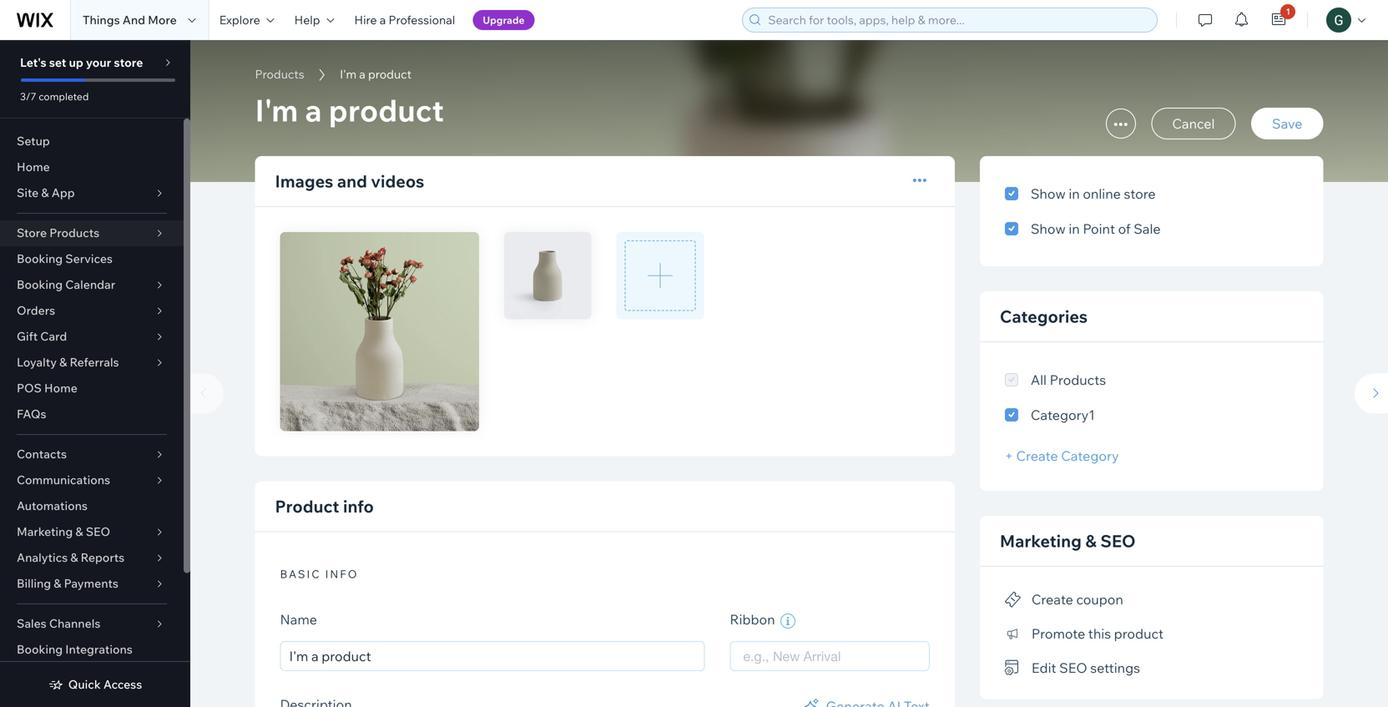 Task type: describe. For each thing, give the bounding box(es) containing it.
loyalty & referrals button
[[0, 350, 184, 376]]

and
[[123, 13, 145, 27]]

in for online
[[1069, 185, 1080, 202]]

upgrade button
[[473, 10, 535, 30]]

communications button
[[0, 468, 184, 493]]

upgrade
[[483, 14, 525, 26]]

info for product info
[[343, 496, 374, 517]]

2 horizontal spatial seo
[[1101, 531, 1136, 551]]

images
[[275, 171, 333, 192]]

hire a professional link
[[344, 0, 465, 40]]

edit seo settings button
[[1005, 656, 1140, 679]]

marketing inside dropdown button
[[17, 524, 73, 539]]

setup link
[[0, 129, 184, 154]]

calendar
[[65, 277, 115, 292]]

automations link
[[0, 493, 184, 519]]

store
[[17, 225, 47, 240]]

all
[[1031, 372, 1047, 388]]

store inside i'm a product form
[[1124, 185, 1156, 202]]

online
[[1083, 185, 1121, 202]]

& for marketing & seo dropdown button
[[75, 524, 83, 539]]

videos
[[371, 171, 424, 192]]

1 button
[[1261, 0, 1298, 40]]

i'm a product form
[[182, 40, 1388, 707]]

your
[[86, 55, 111, 70]]

help button
[[284, 0, 344, 40]]

save button
[[1252, 108, 1324, 139]]

create coupon button
[[1005, 587, 1124, 611]]

1
[[1286, 6, 1291, 17]]

category1
[[1031, 407, 1095, 423]]

home link
[[0, 154, 184, 180]]

basic
[[280, 567, 321, 581]]

orders button
[[0, 298, 184, 324]]

contacts
[[17, 447, 67, 461]]

products for all products
[[1050, 372, 1106, 388]]

promote image
[[1005, 626, 1022, 641]]

completed
[[39, 90, 89, 103]]

create coupon
[[1032, 591, 1124, 608]]

product
[[275, 496, 339, 517]]

set
[[49, 55, 66, 70]]

communications
[[17, 473, 110, 487]]

things
[[83, 13, 120, 27]]

pos
[[17, 381, 42, 395]]

& inside i'm a product form
[[1086, 531, 1097, 551]]

store inside sidebar "element"
[[114, 55, 143, 70]]

0 vertical spatial create
[[1017, 447, 1058, 464]]

gift card
[[17, 329, 67, 344]]

sales channels button
[[0, 611, 184, 637]]

up
[[69, 55, 83, 70]]

more
[[148, 13, 177, 27]]

seo inside button
[[1060, 659, 1088, 676]]

promote coupon image
[[1005, 592, 1022, 607]]

booking services
[[17, 251, 113, 266]]

pos home link
[[0, 376, 184, 402]]

gift
[[17, 329, 38, 344]]

Search for tools, apps, help & more... field
[[763, 8, 1152, 32]]

ribbon
[[730, 611, 778, 628]]

show in online store
[[1031, 185, 1156, 202]]

let's
[[20, 55, 46, 70]]

pos home
[[17, 381, 77, 395]]

promote this product button
[[1005, 621, 1164, 645]]

store products
[[17, 225, 99, 240]]

& for analytics & reports dropdown button
[[70, 550, 78, 565]]

booking services link
[[0, 246, 184, 272]]

quick access
[[68, 677, 142, 692]]

let's set up your store
[[20, 55, 143, 70]]

things and more
[[83, 13, 177, 27]]

app
[[52, 185, 75, 200]]

explore
[[219, 13, 260, 27]]

1 vertical spatial i'm a product
[[255, 91, 444, 129]]

show for show in point of sale
[[1031, 220, 1066, 237]]

hire a professional
[[354, 13, 455, 27]]

sidebar element
[[0, 40, 190, 707]]

cancel button
[[1152, 108, 1236, 139]]

integrations
[[65, 642, 133, 657]]

sale
[[1134, 220, 1161, 237]]

1 horizontal spatial i'm
[[340, 67, 357, 81]]

card
[[40, 329, 67, 344]]

analytics & reports button
[[0, 545, 184, 571]]

& for loyalty & referrals dropdown button
[[59, 355, 67, 369]]

reports
[[81, 550, 125, 565]]

1 horizontal spatial a
[[359, 67, 366, 81]]



Task type: locate. For each thing, give the bounding box(es) containing it.
& for billing & payments dropdown button
[[54, 576, 61, 591]]

marketing & seo up create coupon button
[[1000, 531, 1136, 551]]

2 horizontal spatial products
[[1050, 372, 1106, 388]]

show left point
[[1031, 220, 1066, 237]]

product right this
[[1114, 625, 1164, 642]]

professional
[[389, 13, 455, 27]]

and
[[337, 171, 367, 192]]

1 horizontal spatial seo
[[1060, 659, 1088, 676]]

0 horizontal spatial i'm
[[255, 91, 298, 129]]

booking for booking calendar
[[17, 277, 63, 292]]

2 booking from the top
[[17, 277, 63, 292]]

0 horizontal spatial a
[[305, 91, 322, 129]]

billing & payments button
[[0, 571, 184, 597]]

& up coupon at the right
[[1086, 531, 1097, 551]]

seo right edit
[[1060, 659, 1088, 676]]

site & app
[[17, 185, 75, 200]]

1 horizontal spatial marketing & seo
[[1000, 531, 1136, 551]]

& up billing & payments
[[70, 550, 78, 565]]

info right basic
[[325, 567, 359, 581]]

promote
[[1032, 625, 1085, 642]]

products inside dropdown button
[[49, 225, 99, 240]]

i'm down products link
[[255, 91, 298, 129]]

faqs
[[17, 407, 46, 421]]

booking up orders
[[17, 277, 63, 292]]

2 vertical spatial booking
[[17, 642, 63, 657]]

marketing up create coupon button
[[1000, 531, 1082, 551]]

1 in from the top
[[1069, 185, 1080, 202]]

+ create category button
[[1005, 447, 1119, 464]]

1 vertical spatial a
[[359, 67, 366, 81]]

automations
[[17, 498, 88, 513]]

booking calendar button
[[0, 272, 184, 298]]

category
[[1061, 447, 1119, 464]]

store products button
[[0, 220, 184, 246]]

show in point of sale
[[1031, 220, 1161, 237]]

1 vertical spatial i'm
[[255, 91, 298, 129]]

seo
[[86, 524, 110, 539], [1101, 531, 1136, 551], [1060, 659, 1088, 676]]

3/7 completed
[[20, 90, 89, 103]]

& up analytics & reports
[[75, 524, 83, 539]]

in left point
[[1069, 220, 1080, 237]]

booking down sales
[[17, 642, 63, 657]]

0 horizontal spatial marketing & seo
[[17, 524, 110, 539]]

edit seo settings
[[1032, 659, 1140, 676]]

channels
[[49, 616, 100, 631]]

this
[[1088, 625, 1111, 642]]

create inside create coupon button
[[1032, 591, 1074, 608]]

store
[[114, 55, 143, 70], [1124, 185, 1156, 202]]

booking inside dropdown button
[[17, 277, 63, 292]]

services
[[65, 251, 113, 266]]

point
[[1083, 220, 1115, 237]]

i'm a product
[[340, 67, 412, 81], [255, 91, 444, 129]]

1 vertical spatial create
[[1032, 591, 1074, 608]]

home down loyalty & referrals
[[44, 381, 77, 395]]

2 show from the top
[[1031, 220, 1066, 237]]

booking integrations
[[17, 642, 133, 657]]

1 vertical spatial info
[[325, 567, 359, 581]]

product info
[[275, 496, 374, 517]]

& right billing
[[54, 576, 61, 591]]

save
[[1272, 115, 1303, 132]]

in left online
[[1069, 185, 1080, 202]]

sales channels
[[17, 616, 100, 631]]

setup
[[17, 134, 50, 148]]

marketing & seo up analytics & reports
[[17, 524, 110, 539]]

hire
[[354, 13, 377, 27]]

marketing inside i'm a product form
[[1000, 531, 1082, 551]]

i'm a product up images and videos
[[255, 91, 444, 129]]

name
[[280, 611, 317, 628]]

product
[[368, 67, 412, 81], [329, 91, 444, 129], [1114, 625, 1164, 642]]

access
[[103, 677, 142, 692]]

product inside button
[[1114, 625, 1164, 642]]

0 vertical spatial home
[[17, 159, 50, 174]]

products up booking services
[[49, 225, 99, 240]]

0 vertical spatial products
[[255, 67, 304, 81]]

home
[[17, 159, 50, 174], [44, 381, 77, 395]]

1 booking from the top
[[17, 251, 63, 266]]

& inside dropdown button
[[54, 576, 61, 591]]

show
[[1031, 185, 1066, 202], [1031, 220, 1066, 237]]

2 vertical spatial products
[[1050, 372, 1106, 388]]

quick
[[68, 677, 101, 692]]

a right hire
[[380, 13, 386, 27]]

marketing & seo button
[[0, 519, 184, 545]]

create right the +
[[1017, 447, 1058, 464]]

create
[[1017, 447, 1058, 464], [1032, 591, 1074, 608]]

site & app button
[[0, 180, 184, 206]]

seo down automations link
[[86, 524, 110, 539]]

i'm
[[340, 67, 357, 81], [255, 91, 298, 129]]

products up category1 at bottom
[[1050, 372, 1106, 388]]

+
[[1005, 447, 1014, 464]]

booking
[[17, 251, 63, 266], [17, 277, 63, 292], [17, 642, 63, 657]]

i'm a product down hire
[[340, 67, 412, 81]]

faqs link
[[0, 402, 184, 427]]

& inside dropdown button
[[59, 355, 67, 369]]

marketing
[[17, 524, 73, 539], [1000, 531, 1082, 551]]

a down products link
[[305, 91, 322, 129]]

0 vertical spatial i'm a product
[[340, 67, 412, 81]]

analytics
[[17, 550, 68, 565]]

1 horizontal spatial marketing
[[1000, 531, 1082, 551]]

1 vertical spatial products
[[49, 225, 99, 240]]

3/7
[[20, 90, 36, 103]]

1 vertical spatial home
[[44, 381, 77, 395]]

quick access button
[[48, 677, 142, 692]]

of
[[1118, 220, 1131, 237]]

billing & payments
[[17, 576, 119, 591]]

0 horizontal spatial marketing
[[17, 524, 73, 539]]

loyalty
[[17, 355, 57, 369]]

booking for booking integrations
[[17, 642, 63, 657]]

a down hire
[[359, 67, 366, 81]]

&
[[41, 185, 49, 200], [59, 355, 67, 369], [75, 524, 83, 539], [1086, 531, 1097, 551], [70, 550, 78, 565], [54, 576, 61, 591]]

+ create category
[[1005, 447, 1119, 464]]

& right "site"
[[41, 185, 49, 200]]

booking down store
[[17, 251, 63, 266]]

0 vertical spatial i'm
[[340, 67, 357, 81]]

help
[[294, 13, 320, 27]]

products link
[[247, 66, 313, 83]]

0 vertical spatial in
[[1069, 185, 1080, 202]]

0 vertical spatial product
[[368, 67, 412, 81]]

1 vertical spatial in
[[1069, 220, 1080, 237]]

1 vertical spatial booking
[[17, 277, 63, 292]]

info for basic info
[[325, 567, 359, 581]]

create up promote
[[1032, 591, 1074, 608]]

sales
[[17, 616, 47, 631]]

1 vertical spatial show
[[1031, 220, 1066, 237]]

contacts button
[[0, 442, 184, 468]]

product down hire a professional link
[[368, 67, 412, 81]]

billing
[[17, 576, 51, 591]]

2 vertical spatial product
[[1114, 625, 1164, 642]]

show left online
[[1031, 185, 1066, 202]]

coupon
[[1077, 591, 1124, 608]]

a
[[380, 13, 386, 27], [359, 67, 366, 81], [305, 91, 322, 129]]

1 vertical spatial store
[[1124, 185, 1156, 202]]

cancel
[[1173, 115, 1215, 132]]

analytics & reports
[[17, 550, 125, 565]]

Add a product name text field
[[280, 641, 705, 671]]

home down the setup
[[17, 159, 50, 174]]

show for show in online store
[[1031, 185, 1066, 202]]

images and videos
[[275, 171, 424, 192]]

0 vertical spatial a
[[380, 13, 386, 27]]

& right loyalty
[[59, 355, 67, 369]]

marketing up analytics
[[17, 524, 73, 539]]

info
[[343, 496, 374, 517], [325, 567, 359, 581]]

seo inside dropdown button
[[86, 524, 110, 539]]

payments
[[64, 576, 119, 591]]

marketing & seo inside marketing & seo dropdown button
[[17, 524, 110, 539]]

0 vertical spatial booking
[[17, 251, 63, 266]]

store right your
[[114, 55, 143, 70]]

marketing & seo inside i'm a product form
[[1000, 531, 1136, 551]]

referrals
[[70, 355, 119, 369]]

home inside "link"
[[44, 381, 77, 395]]

0 vertical spatial info
[[343, 496, 374, 517]]

0 vertical spatial show
[[1031, 185, 1066, 202]]

2 vertical spatial a
[[305, 91, 322, 129]]

products for store products
[[49, 225, 99, 240]]

seo settings image
[[1005, 661, 1022, 676]]

in for point
[[1069, 220, 1080, 237]]

loyalty & referrals
[[17, 355, 119, 369]]

booking calendar
[[17, 277, 115, 292]]

0 horizontal spatial seo
[[86, 524, 110, 539]]

1 horizontal spatial products
[[255, 67, 304, 81]]

seo up coupon at the right
[[1101, 531, 1136, 551]]

i'm down hire
[[340, 67, 357, 81]]

basic info
[[280, 567, 359, 581]]

0 horizontal spatial store
[[114, 55, 143, 70]]

marketing & seo
[[17, 524, 110, 539], [1000, 531, 1136, 551]]

1 horizontal spatial store
[[1124, 185, 1156, 202]]

booking integrations link
[[0, 637, 184, 663]]

3 booking from the top
[[17, 642, 63, 657]]

& for site & app dropdown button
[[41, 185, 49, 200]]

booking for booking services
[[17, 251, 63, 266]]

store up sale
[[1124, 185, 1156, 202]]

categories
[[1000, 306, 1088, 327]]

0 horizontal spatial products
[[49, 225, 99, 240]]

2 in from the top
[[1069, 220, 1080, 237]]

2 horizontal spatial a
[[380, 13, 386, 27]]

1 show from the top
[[1031, 185, 1066, 202]]

all products
[[1031, 372, 1106, 388]]

products down help
[[255, 67, 304, 81]]

info right product
[[343, 496, 374, 517]]

product up videos
[[329, 91, 444, 129]]

0 vertical spatial store
[[114, 55, 143, 70]]

1 vertical spatial product
[[329, 91, 444, 129]]

Select box search field
[[743, 642, 917, 670]]

promote this product
[[1032, 625, 1164, 642]]

settings
[[1091, 659, 1140, 676]]



Task type: vqa. For each thing, say whether or not it's contained in the screenshot.
ANALYTICS
yes



